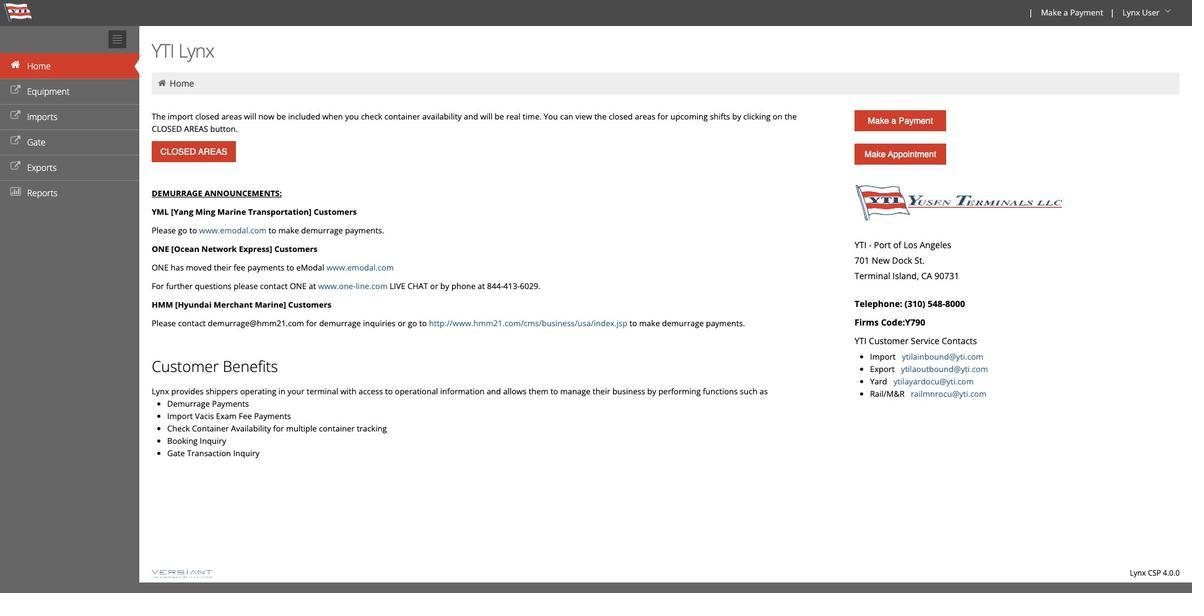 Task type: vqa. For each thing, say whether or not it's contained in the screenshot.
external link icon associated with Equipment
no



Task type: describe. For each thing, give the bounding box(es) containing it.
1 closed from the left
[[195, 111, 219, 122]]

0 vertical spatial payment
[[1070, 7, 1103, 18]]

st.
[[915, 255, 925, 266]]

[hyundai
[[175, 299, 212, 310]]

can
[[560, 111, 573, 122]]

los
[[904, 239, 918, 251]]

2 at from the left
[[478, 281, 485, 292]]

phone
[[451, 281, 476, 292]]

included
[[288, 111, 320, 122]]

external link image for equipment
[[9, 86, 22, 95]]

you
[[345, 111, 359, 122]]

shippers
[[206, 386, 238, 397]]

yti lynx
[[152, 38, 214, 63]]

0 horizontal spatial a
[[891, 116, 896, 126]]

dock
[[892, 255, 912, 266]]

terminal
[[307, 386, 338, 397]]

0 horizontal spatial or
[[398, 318, 406, 329]]

clicking
[[743, 111, 771, 122]]

please go to www.emodal.com to make demurrage payments.
[[152, 225, 384, 236]]

make for the leftmost make a payment link
[[868, 116, 889, 126]]

ytilayardocu@yti.com link
[[894, 376, 974, 387]]

6029.
[[520, 281, 540, 292]]

make appointment link
[[855, 144, 946, 165]]

external link image
[[9, 137, 22, 146]]

0 vertical spatial customers
[[314, 206, 357, 217]]

equipment
[[27, 85, 70, 97]]

yti for yti lynx
[[152, 38, 174, 63]]

information
[[440, 386, 485, 397]]

yml
[[152, 206, 169, 217]]

in
[[278, 386, 285, 397]]

customer benefits
[[152, 356, 278, 377]]

2 will from the left
[[480, 111, 493, 122]]

1 vertical spatial payment
[[899, 116, 933, 126]]

ming
[[195, 206, 215, 217]]

1 horizontal spatial make
[[639, 318, 660, 329]]

0 horizontal spatial make a payment
[[868, 116, 933, 126]]

[yang
[[171, 206, 193, 217]]

you
[[544, 111, 558, 122]]

export
[[870, 364, 895, 375]]

0 horizontal spatial payments
[[212, 398, 249, 409]]

questions
[[195, 281, 231, 292]]

customers for hmm [hyundai merchant marine] customers
[[288, 299, 331, 310]]

telephone: (310) 548-8000
[[855, 298, 965, 310]]

their inside lynx provides shippers operating in your terminal with access to operational information and allows them to manage their business by performing functions such as demurrage payments import vacis exam fee payments check container availability for multiple container tracking booking inquiry gate transaction inquiry
[[593, 386, 610, 397]]

and inside lynx provides shippers operating in your terminal with access to operational information and allows them to manage their business by performing functions such as demurrage payments import vacis exam fee payments check container availability for multiple container tracking booking inquiry gate transaction inquiry
[[487, 386, 501, 397]]

chat
[[408, 281, 428, 292]]

home inside home link
[[27, 60, 51, 72]]

make for make appointment link
[[865, 149, 886, 159]]

closed
[[152, 123, 182, 134]]

demurrage
[[167, 398, 210, 409]]

external link image for imports
[[9, 111, 22, 120]]

0 vertical spatial inquiry
[[200, 435, 226, 446]]

gate inside lynx provides shippers operating in your terminal with access to operational information and allows them to manage their business by performing functions such as demurrage payments import vacis exam fee payments check container availability for multiple container tracking booking inquiry gate transaction inquiry
[[167, 448, 185, 459]]

new
[[872, 255, 890, 266]]

imports
[[27, 111, 57, 123]]

view
[[575, 111, 592, 122]]

701
[[855, 255, 869, 266]]

844-
[[487, 281, 504, 292]]

90731
[[934, 270, 959, 282]]

equipment link
[[0, 79, 139, 104]]

them
[[529, 386, 548, 397]]

merchant
[[214, 299, 253, 310]]

exports link
[[0, 155, 139, 180]]

the import closed areas will now be included when you check container availability and will be real time.  you can view the closed areas for upcoming shifts by clicking on the closed areas button.
[[152, 111, 797, 134]]

time.
[[523, 111, 542, 122]]

lynx provides shippers operating in your terminal with access to operational information and allows them to manage their business by performing functions such as demurrage payments import vacis exam fee payments check container availability for multiple container tracking booking inquiry gate transaction inquiry
[[152, 386, 768, 459]]

please for please go to
[[152, 225, 176, 236]]

0 horizontal spatial go
[[178, 225, 187, 236]]

inquiries
[[363, 318, 396, 329]]

one has moved their fee payments to emodal www.emodal.com
[[152, 262, 394, 273]]

code:y790
[[881, 316, 925, 328]]

line.com
[[356, 281, 388, 292]]

operational
[[395, 386, 438, 397]]

container inside the import closed areas will now be included when you check container availability and will be real time.  you can view the closed areas for upcoming shifts by clicking on the closed areas button.
[[384, 111, 420, 122]]

ca
[[921, 270, 932, 282]]

versiant image
[[152, 569, 212, 579]]

0 vertical spatial contact
[[260, 281, 288, 292]]

www.one-line.com link
[[318, 281, 388, 292]]

performing
[[658, 386, 701, 397]]

as
[[760, 386, 768, 397]]

1 be from the left
[[277, 111, 286, 122]]

exports
[[27, 162, 57, 173]]

www.one-
[[318, 281, 356, 292]]

user
[[1142, 7, 1160, 18]]

yti - port of los angeles 701 new dock st. terminal island, ca 90731
[[855, 239, 959, 282]]

1 horizontal spatial home link
[[170, 77, 194, 89]]

home image
[[9, 61, 22, 69]]

tracking
[[357, 423, 387, 434]]

and inside the import closed areas will now be included when you check container availability and will be real time.  you can view the closed areas for upcoming shifts by clicking on the closed areas button.
[[464, 111, 478, 122]]

rail/m&r
[[870, 388, 905, 399]]

customer inside yti customer service contacts import ytilainbound@yti.com export ytilaoutbound@yti.com yard ytilayardocu@yti.com rail/m&r railmnrocu@yti.com
[[869, 335, 909, 347]]

multiple
[[286, 423, 317, 434]]

2 | from the left
[[1110, 7, 1115, 18]]

manage
[[560, 386, 591, 397]]

reports
[[27, 187, 58, 199]]

benefits
[[223, 356, 278, 377]]

1 horizontal spatial a
[[1064, 7, 1068, 18]]

business
[[612, 386, 645, 397]]

the
[[152, 111, 166, 122]]

shifts
[[710, 111, 730, 122]]

moved
[[186, 262, 212, 273]]

availability
[[231, 423, 271, 434]]

demurrage@hmm21.com
[[208, 318, 304, 329]]

lynx user link
[[1117, 0, 1178, 26]]

customers for one [ocean network express] customers
[[274, 243, 318, 255]]

lynx for lynx provides shippers operating in your terminal with access to operational information and allows them to manage their business by performing functions such as demurrage payments import vacis exam fee payments check container availability for multiple container tracking booking inquiry gate transaction inquiry
[[152, 386, 169, 397]]

firms code:y790
[[855, 316, 925, 328]]

for inside lynx provides shippers operating in your terminal with access to operational information and allows them to manage their business by performing functions such as demurrage payments import vacis exam fee payments check container availability for multiple container tracking booking inquiry gate transaction inquiry
[[273, 423, 284, 434]]

lynx for lynx user
[[1123, 7, 1140, 18]]

bar chart image
[[9, 188, 22, 196]]

import inside yti customer service contacts import ytilainbound@yti.com export ytilaoutbound@yti.com yard ytilayardocu@yti.com rail/m&r railmnrocu@yti.com
[[870, 351, 896, 362]]

yml [yang ming marine transportation] customers
[[152, 206, 357, 217]]

transportation]
[[248, 206, 312, 217]]

when
[[322, 111, 343, 122]]

container
[[192, 423, 229, 434]]

0 vertical spatial make a payment
[[1041, 7, 1103, 18]]

on
[[773, 111, 783, 122]]

yard
[[870, 376, 887, 387]]

demurrage announcements:
[[152, 188, 282, 199]]

1 horizontal spatial home
[[170, 77, 194, 89]]

with
[[340, 386, 356, 397]]

2 areas from the left
[[635, 111, 655, 122]]

0 horizontal spatial their
[[214, 262, 231, 273]]

0 horizontal spatial gate
[[27, 136, 46, 148]]

1 vertical spatial go
[[408, 318, 417, 329]]



Task type: locate. For each thing, give the bounding box(es) containing it.
www.emodal.com down marine
[[199, 225, 266, 236]]

home link right home image
[[170, 77, 194, 89]]

terminal
[[855, 270, 890, 282]]

upcoming
[[670, 111, 708, 122]]

2 vertical spatial make
[[865, 149, 886, 159]]

or right chat
[[430, 281, 438, 292]]

angle down image
[[1162, 7, 1174, 15]]

ytilainbound@yti.com
[[902, 351, 983, 362]]

gate link
[[0, 129, 139, 155]]

be right now
[[277, 111, 286, 122]]

emodal
[[296, 262, 324, 273]]

areas
[[221, 111, 242, 122], [635, 111, 655, 122]]

payments
[[247, 262, 284, 273]]

1 vertical spatial payments.
[[706, 318, 745, 329]]

and
[[464, 111, 478, 122], [487, 386, 501, 397]]

0 horizontal spatial payments.
[[345, 225, 384, 236]]

one
[[152, 243, 169, 255], [152, 262, 169, 273], [290, 281, 307, 292]]

container inside lynx provides shippers operating in your terminal with access to operational information and allows them to manage their business by performing functions such as demurrage payments import vacis exam fee payments check container availability for multiple container tracking booking inquiry gate transaction inquiry
[[319, 423, 355, 434]]

www.emodal.com up www.one-line.com link
[[326, 262, 394, 273]]

hmm [hyundai merchant marine] customers
[[152, 299, 331, 310]]

1 vertical spatial www.emodal.com
[[326, 262, 394, 273]]

0 horizontal spatial www.emodal.com
[[199, 225, 266, 236]]

3 external link image from the top
[[9, 162, 22, 171]]

marine
[[217, 206, 246, 217]]

0 vertical spatial gate
[[27, 136, 46, 148]]

import up the check
[[167, 411, 193, 422]]

1 the from the left
[[594, 111, 607, 122]]

home link
[[0, 53, 139, 79], [170, 77, 194, 89]]

home link up "equipment"
[[0, 53, 139, 79]]

lynx inside lynx provides shippers operating in your terminal with access to operational information and allows them to manage their business by performing functions such as demurrage payments import vacis exam fee payments check container availability for multiple container tracking booking inquiry gate transaction inquiry
[[152, 386, 169, 397]]

and right availability
[[464, 111, 478, 122]]

1 horizontal spatial and
[[487, 386, 501, 397]]

4.0.0
[[1163, 568, 1180, 578]]

for left multiple
[[273, 423, 284, 434]]

one for one [ocean network express] customers
[[152, 243, 169, 255]]

1 vertical spatial www.emodal.com link
[[326, 262, 394, 273]]

0 horizontal spatial import
[[167, 411, 193, 422]]

firms
[[855, 316, 879, 328]]

1 vertical spatial inquiry
[[233, 448, 259, 459]]

yti left "-" on the right top of the page
[[855, 239, 867, 251]]

www.emodal.com link for to make demurrage payments.
[[199, 225, 266, 236]]

www.emodal.com link up www.one-line.com link
[[326, 262, 394, 273]]

external link image inside exports link
[[9, 162, 22, 171]]

external link image down home icon
[[9, 86, 22, 95]]

www.emodal.com link for one has moved their fee payments to emodal www.emodal.com
[[326, 262, 394, 273]]

0 vertical spatial their
[[214, 262, 231, 273]]

0 horizontal spatial customer
[[152, 356, 219, 377]]

make
[[278, 225, 299, 236], [639, 318, 660, 329]]

railmnrocu@yti.com link
[[911, 388, 986, 399]]

the right 'on'
[[785, 111, 797, 122]]

0 vertical spatial or
[[430, 281, 438, 292]]

vacis
[[195, 411, 214, 422]]

2 horizontal spatial by
[[732, 111, 741, 122]]

at down emodal
[[309, 281, 316, 292]]

one left "has"
[[152, 262, 169, 273]]

yti inside yti customer service contacts import ytilainbound@yti.com export ytilaoutbound@yti.com yard ytilayardocu@yti.com rail/m&r railmnrocu@yti.com
[[855, 335, 867, 347]]

2 external link image from the top
[[9, 111, 22, 120]]

0 vertical spatial container
[[384, 111, 420, 122]]

1 vertical spatial make a payment link
[[855, 110, 946, 131]]

yti inside yti - port of los angeles 701 new dock st. terminal island, ca 90731
[[855, 239, 867, 251]]

1 horizontal spatial at
[[478, 281, 485, 292]]

1 horizontal spatial inquiry
[[233, 448, 259, 459]]

go right inquiries on the left bottom
[[408, 318, 417, 329]]

0 vertical spatial by
[[732, 111, 741, 122]]

2 be from the left
[[495, 111, 504, 122]]

closed up areas
[[195, 111, 219, 122]]

payment up "appointment"
[[899, 116, 933, 126]]

1 horizontal spatial customer
[[869, 335, 909, 347]]

0 horizontal spatial by
[[440, 281, 449, 292]]

2 vertical spatial yti
[[855, 335, 867, 347]]

for
[[658, 111, 668, 122], [306, 318, 317, 329], [273, 423, 284, 434]]

customers
[[314, 206, 357, 217], [274, 243, 318, 255], [288, 299, 331, 310]]

1 horizontal spatial import
[[870, 351, 896, 362]]

0 horizontal spatial inquiry
[[200, 435, 226, 446]]

will left real
[[480, 111, 493, 122]]

external link image
[[9, 86, 22, 95], [9, 111, 22, 120], [9, 162, 22, 171]]

0 vertical spatial www.emodal.com link
[[199, 225, 266, 236]]

areas up button.
[[221, 111, 242, 122]]

container right check
[[384, 111, 420, 122]]

please
[[152, 225, 176, 236], [152, 318, 176, 329]]

lynx
[[1123, 7, 1140, 18], [178, 38, 214, 63], [152, 386, 169, 397], [1130, 568, 1146, 578]]

live
[[390, 281, 405, 292]]

for down for further questions please contact one at www.one-line.com live chat or by phone at 844-413-6029.
[[306, 318, 317, 329]]

and left allows
[[487, 386, 501, 397]]

0 vertical spatial for
[[658, 111, 668, 122]]

areas left upcoming at the right
[[635, 111, 655, 122]]

customers up emodal
[[274, 243, 318, 255]]

1 areas from the left
[[221, 111, 242, 122]]

yti down firms
[[855, 335, 867, 347]]

0 vertical spatial a
[[1064, 7, 1068, 18]]

at left the 844-
[[478, 281, 485, 292]]

contact down [hyundai at the bottom of the page
[[178, 318, 206, 329]]

2 please from the top
[[152, 318, 176, 329]]

import
[[870, 351, 896, 362], [167, 411, 193, 422]]

www.emodal.com link down marine
[[199, 225, 266, 236]]

0 vertical spatial please
[[152, 225, 176, 236]]

0 vertical spatial yti
[[152, 38, 174, 63]]

yti for yti - port of los angeles 701 new dock st. terminal island, ca 90731
[[855, 239, 867, 251]]

for
[[152, 281, 164, 292]]

1 will from the left
[[244, 111, 256, 122]]

0 vertical spatial payments.
[[345, 225, 384, 236]]

customers down www.one-
[[288, 299, 331, 310]]

0 vertical spatial payments
[[212, 398, 249, 409]]

make a payment link
[[1036, 0, 1108, 26], [855, 110, 946, 131]]

home right home image
[[170, 77, 194, 89]]

0 horizontal spatial container
[[319, 423, 355, 434]]

their right manage
[[593, 386, 610, 397]]

external link image for exports
[[9, 162, 22, 171]]

1 horizontal spatial closed
[[609, 111, 633, 122]]

1 horizontal spatial the
[[785, 111, 797, 122]]

1 horizontal spatial gate
[[167, 448, 185, 459]]

contact down one has moved their fee payments to emodal www.emodal.com
[[260, 281, 288, 292]]

lynx csp 4.0.0
[[1130, 568, 1180, 578]]

external link image inside equipment 'link'
[[9, 86, 22, 95]]

to
[[189, 225, 197, 236], [269, 225, 276, 236], [287, 262, 294, 273], [419, 318, 427, 329], [629, 318, 637, 329], [385, 386, 393, 397], [551, 386, 558, 397]]

inquiry down container
[[200, 435, 226, 446]]

2 horizontal spatial for
[[658, 111, 668, 122]]

1 horizontal spatial go
[[408, 318, 417, 329]]

gate right external link icon at the top left
[[27, 136, 46, 148]]

www.emodal.com
[[199, 225, 266, 236], [326, 262, 394, 273]]

1 horizontal spatial areas
[[635, 111, 655, 122]]

http://www.hmm21.com/cms/business/usa/index.jsp link
[[429, 318, 627, 329]]

2 closed from the left
[[609, 111, 633, 122]]

at
[[309, 281, 316, 292], [478, 281, 485, 292]]

external link image inside imports link
[[9, 111, 22, 120]]

closed right "view"
[[609, 111, 633, 122]]

1 vertical spatial please
[[152, 318, 176, 329]]

customers right transportation]
[[314, 206, 357, 217]]

home right home icon
[[27, 60, 51, 72]]

areas
[[184, 123, 208, 134]]

0 horizontal spatial at
[[309, 281, 316, 292]]

0 horizontal spatial home link
[[0, 53, 139, 79]]

make
[[1041, 7, 1062, 18], [868, 116, 889, 126], [865, 149, 886, 159]]

import inside lynx provides shippers operating in your terminal with access to operational information and allows them to manage their business by performing functions such as demurrage payments import vacis exam fee payments check container availability for multiple container tracking booking inquiry gate transaction inquiry
[[167, 411, 193, 422]]

0 horizontal spatial the
[[594, 111, 607, 122]]

1 horizontal spatial container
[[384, 111, 420, 122]]

fee
[[234, 262, 245, 273]]

1 vertical spatial customers
[[274, 243, 318, 255]]

ytilainbound@yti.com link
[[902, 351, 983, 362]]

1 vertical spatial their
[[593, 386, 610, 397]]

2 the from the left
[[785, 111, 797, 122]]

0 vertical spatial external link image
[[9, 86, 22, 95]]

for further questions please contact one at www.one-line.com live chat or by phone at 844-413-6029.
[[152, 281, 540, 292]]

network
[[201, 243, 237, 255]]

exam
[[216, 411, 237, 422]]

external link image up bar chart icon
[[9, 162, 22, 171]]

1 vertical spatial one
[[152, 262, 169, 273]]

2 vertical spatial for
[[273, 423, 284, 434]]

1 horizontal spatial or
[[430, 281, 438, 292]]

1 vertical spatial customer
[[152, 356, 219, 377]]

1 horizontal spatial by
[[647, 386, 656, 397]]

2 vertical spatial customers
[[288, 299, 331, 310]]

by inside the import closed areas will now be included when you check container availability and will be real time.  you can view the closed areas for upcoming shifts by clicking on the closed areas button.
[[732, 111, 741, 122]]

fee
[[239, 411, 252, 422]]

external link image up external link icon at the top left
[[9, 111, 22, 120]]

0 vertical spatial customer
[[869, 335, 909, 347]]

0 horizontal spatial make a payment link
[[855, 110, 946, 131]]

a
[[1064, 7, 1068, 18], [891, 116, 896, 126]]

check
[[361, 111, 382, 122]]

1 vertical spatial gate
[[167, 448, 185, 459]]

the right "view"
[[594, 111, 607, 122]]

413-
[[504, 281, 520, 292]]

by right business
[[647, 386, 656, 397]]

1 vertical spatial import
[[167, 411, 193, 422]]

1 vertical spatial a
[[891, 116, 896, 126]]

0 vertical spatial home
[[27, 60, 51, 72]]

be left real
[[495, 111, 504, 122]]

0 horizontal spatial for
[[273, 423, 284, 434]]

for inside the import closed areas will now be included when you check container availability and will be real time.  you can view the closed areas for upcoming shifts by clicking on the closed areas button.
[[658, 111, 668, 122]]

yti for yti customer service contacts import ytilainbound@yti.com export ytilaoutbound@yti.com yard ytilayardocu@yti.com rail/m&r railmnrocu@yti.com
[[855, 335, 867, 347]]

http://www.hmm21.com/cms/business/usa/index.jsp
[[429, 318, 627, 329]]

customer up the provides
[[152, 356, 219, 377]]

one for one has moved their fee payments to emodal www.emodal.com
[[152, 262, 169, 273]]

1 vertical spatial make
[[639, 318, 660, 329]]

make appointment
[[865, 149, 936, 159]]

inquiry down the "availability" on the bottom of page
[[233, 448, 259, 459]]

availability
[[422, 111, 462, 122]]

0 horizontal spatial contact
[[178, 318, 206, 329]]

1 vertical spatial make a payment
[[868, 116, 933, 126]]

one [ocean network express] customers
[[152, 243, 318, 255]]

import
[[168, 111, 193, 122]]

will left now
[[244, 111, 256, 122]]

home image
[[157, 79, 168, 87]]

their left fee
[[214, 262, 231, 273]]

2 vertical spatial external link image
[[9, 162, 22, 171]]

please down the hmm
[[152, 318, 176, 329]]

1 horizontal spatial payments
[[254, 411, 291, 422]]

0 horizontal spatial payment
[[899, 116, 933, 126]]

1 at from the left
[[309, 281, 316, 292]]

express]
[[239, 243, 272, 255]]

marine]
[[255, 299, 286, 310]]

payment left lynx user
[[1070, 7, 1103, 18]]

1 vertical spatial contact
[[178, 318, 206, 329]]

csp
[[1148, 568, 1161, 578]]

reports link
[[0, 180, 139, 206]]

please for please contact demurrage@hmm21.com for demurrage inquiries or go to
[[152, 318, 176, 329]]

0 horizontal spatial be
[[277, 111, 286, 122]]

1 horizontal spatial for
[[306, 318, 317, 329]]

1 horizontal spatial www.emodal.com link
[[326, 262, 394, 273]]

angeles
[[920, 239, 951, 251]]

1 vertical spatial or
[[398, 318, 406, 329]]

be
[[277, 111, 286, 122], [495, 111, 504, 122]]

please contact demurrage@hmm21.com for demurrage inquiries or go to http://www.hmm21.com/cms/business/usa/index.jsp to make demurrage payments.
[[152, 318, 745, 329]]

by left phone
[[440, 281, 449, 292]]

import up the export
[[870, 351, 896, 362]]

0 horizontal spatial |
[[1029, 7, 1033, 18]]

by
[[732, 111, 741, 122], [440, 281, 449, 292], [647, 386, 656, 397]]

1 vertical spatial home
[[170, 77, 194, 89]]

gate down booking in the bottom left of the page
[[167, 448, 185, 459]]

1 vertical spatial external link image
[[9, 111, 22, 120]]

payments up the "availability" on the bottom of page
[[254, 411, 291, 422]]

go
[[178, 225, 187, 236], [408, 318, 417, 329]]

1 horizontal spatial payment
[[1070, 7, 1103, 18]]

0 vertical spatial make
[[278, 225, 299, 236]]

by right 'shifts'
[[732, 111, 741, 122]]

None submit
[[152, 141, 236, 162]]

customer down firms code:y790
[[869, 335, 909, 347]]

contacts
[[942, 335, 977, 347]]

one left [ocean
[[152, 243, 169, 255]]

1 | from the left
[[1029, 7, 1033, 18]]

1 horizontal spatial contact
[[260, 281, 288, 292]]

one down emodal
[[290, 281, 307, 292]]

or right inquiries on the left bottom
[[398, 318, 406, 329]]

2 vertical spatial one
[[290, 281, 307, 292]]

access
[[359, 386, 383, 397]]

by inside lynx provides shippers operating in your terminal with access to operational information and allows them to manage their business by performing functions such as demurrage payments import vacis exam fee payments check container availability for multiple container tracking booking inquiry gate transaction inquiry
[[647, 386, 656, 397]]

please
[[234, 281, 258, 292]]

please down "yml"
[[152, 225, 176, 236]]

container left tracking at left
[[319, 423, 355, 434]]

1 horizontal spatial |
[[1110, 7, 1115, 18]]

0 horizontal spatial make
[[278, 225, 299, 236]]

port
[[874, 239, 891, 251]]

yti up home image
[[152, 38, 174, 63]]

1 vertical spatial payments
[[254, 411, 291, 422]]

0 horizontal spatial closed
[[195, 111, 219, 122]]

telephone:
[[855, 298, 902, 310]]

booking
[[167, 435, 198, 446]]

home
[[27, 60, 51, 72], [170, 77, 194, 89]]

for left upcoming at the right
[[658, 111, 668, 122]]

|
[[1029, 7, 1033, 18], [1110, 7, 1115, 18]]

0 horizontal spatial will
[[244, 111, 256, 122]]

contact
[[260, 281, 288, 292], [178, 318, 206, 329]]

0 horizontal spatial www.emodal.com link
[[199, 225, 266, 236]]

lynx for lynx csp 4.0.0
[[1130, 568, 1146, 578]]

-
[[869, 239, 872, 251]]

go down [yang
[[178, 225, 187, 236]]

1 vertical spatial make
[[868, 116, 889, 126]]

1 horizontal spatial will
[[480, 111, 493, 122]]

0 horizontal spatial and
[[464, 111, 478, 122]]

payments up the 'exam'
[[212, 398, 249, 409]]

0 vertical spatial make
[[1041, 7, 1062, 18]]

0 vertical spatial one
[[152, 243, 169, 255]]

1 external link image from the top
[[9, 86, 22, 95]]

operating
[[240, 386, 276, 397]]

appointment
[[888, 149, 936, 159]]

0 vertical spatial make a payment link
[[1036, 0, 1108, 26]]

1 please from the top
[[152, 225, 176, 236]]

lynx user
[[1123, 7, 1160, 18]]



